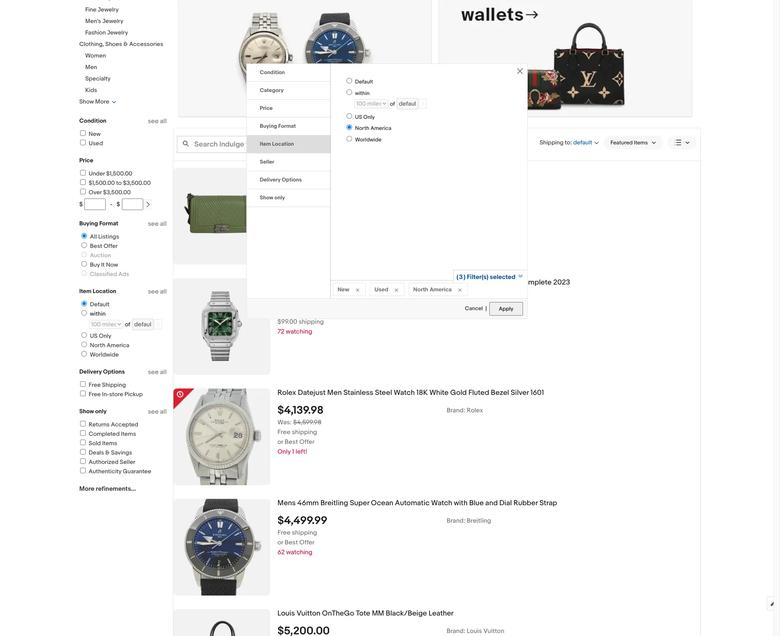 Task type: vqa. For each thing, say whether or not it's contained in the screenshot.
8,253 Results
yes



Task type: describe. For each thing, give the bounding box(es) containing it.
used link
[[79, 140, 103, 147]]

worldwide link
[[78, 351, 120, 359]]

1 vertical spatial jewelry
[[102, 17, 123, 25]]

fashion jewelry link
[[85, 29, 128, 36]]

women
[[85, 52, 106, 59]]

0 vertical spatial watch
[[394, 389, 415, 397]]

free in-store pickup
[[89, 391, 143, 398]]

-
[[110, 201, 112, 208]]

1 vertical spatial america
[[430, 286, 452, 293]]

1 vertical spatial delivery options
[[79, 369, 125, 376]]

green inside cartier santos medium 35.1mm wssa0061 steel roman green dial new/complete 2023 link
[[463, 278, 484, 287]]

1 horizontal spatial cartier
[[467, 296, 488, 304]]

0 vertical spatial $1,500.00
[[106, 170, 132, 177]]

flap
[[431, 168, 445, 176]]

see all for new
[[148, 117, 167, 125]]

results
[[394, 141, 414, 148]]

in-
[[102, 391, 109, 398]]

0 vertical spatial seller
[[260, 159, 274, 166]]

best inside brand: breitling free shipping or best offer 62 watching
[[285, 539, 298, 547]]

shoes
[[105, 41, 122, 48]]

see all for returns accepted
[[148, 408, 167, 416]]

clothing, shoes & accessories link
[[79, 41, 163, 48]]

cartier santos medium 35.1mm wssa0061 steel roman green dial new/complete 2023 image
[[174, 291, 270, 363]]

shipping inside brand: rolex was: $4,599.98 free shipping or best offer only 1 left!
[[292, 428, 317, 437]]

breitling inside brand: breitling free shipping or best offer 62 watching
[[467, 517, 491, 525]]

1 horizontal spatial vuitton
[[484, 628, 505, 636]]

chanel calfskin chevron quilted medium boy flap light green bag image
[[174, 168, 270, 265]]

returns accepted
[[89, 421, 138, 429]]

62
[[278, 549, 285, 557]]

1 vertical spatial show
[[260, 195, 273, 201]]

mens
[[278, 499, 296, 508]]

over
[[89, 189, 102, 196]]

0 vertical spatial format
[[278, 123, 296, 130]]

auction link
[[78, 252, 113, 259]]

left!
[[296, 448, 308, 456]]

close image
[[517, 68, 523, 74]]

submit price range image
[[145, 202, 151, 208]]

mens 46mm breitling super ocean automatic watch with blue and dial rubber strap link
[[278, 499, 701, 508]]

0 vertical spatial buying format
[[260, 123, 296, 130]]

watches image
[[179, 0, 432, 116]]

2 horizontal spatial north america
[[414, 286, 452, 293]]

free for free shipping
[[89, 382, 101, 389]]

0 horizontal spatial item location
[[79, 288, 116, 295]]

cartier santos medium 35.1mm wssa0061 steel roman green dial new/complete 2023 link
[[278, 278, 701, 287]]

1 vertical spatial seller
[[120, 459, 135, 466]]

Classified Ads radio
[[81, 271, 87, 276]]

north america radio inside north america link
[[81, 342, 87, 348]]

1 vertical spatial only
[[95, 408, 107, 415]]

0 vertical spatial location
[[272, 141, 294, 148]]

offer inside brand: breitling free shipping or best offer 62 watching
[[300, 539, 315, 547]]

0 horizontal spatial &
[[105, 450, 110, 457]]

see for new
[[148, 117, 159, 125]]

0 vertical spatial delivery options
[[260, 177, 302, 184]]

see all button for returns accepted
[[148, 408, 167, 416]]

0 vertical spatial rolex
[[278, 389, 296, 397]]

authorized
[[89, 459, 118, 466]]

new link
[[79, 131, 101, 138]]

brand: for cartier
[[447, 296, 466, 304]]

returns
[[89, 421, 110, 429]]

deals
[[89, 450, 104, 457]]

8,253 results
[[377, 141, 414, 148]]

sold items link
[[79, 440, 117, 447]]

blue
[[469, 499, 484, 508]]

see all button for free shipping
[[148, 369, 167, 377]]

mens 46mm breitling super ocean automatic watch with blue and dial rubber strap
[[278, 499, 557, 508]]

0 horizontal spatial north america
[[90, 342, 129, 349]]

$1,500.00 to $3,500.00 checkbox
[[80, 180, 86, 185]]

see all button for new
[[148, 117, 167, 125]]

1 horizontal spatial north america
[[355, 125, 392, 132]]

buy it now
[[90, 261, 118, 269]]

Deals & Savings checkbox
[[80, 450, 86, 455]]

savings
[[111, 450, 132, 457]]

$1,500.00 to $3,500.00
[[89, 180, 151, 187]]

Auction radio
[[81, 252, 87, 258]]

items for completed items
[[121, 431, 136, 438]]

0 vertical spatial used
[[89, 140, 103, 147]]

Used checkbox
[[80, 140, 86, 145]]

category
[[260, 87, 284, 94]]

filter(s)
[[467, 274, 489, 282]]

0 horizontal spatial delivery
[[79, 369, 102, 376]]

all for default
[[160, 288, 167, 296]]

all for new
[[160, 117, 167, 125]]

0 horizontal spatial show only
[[79, 408, 107, 415]]

1 vertical spatial format
[[99, 220, 118, 227]]

bezel
[[491, 389, 509, 397]]

was:
[[278, 419, 292, 427]]

fashion
[[85, 29, 106, 36]]

see all for free shipping
[[148, 369, 167, 377]]

us only link
[[78, 333, 113, 340]]

none text field watches
[[179, 0, 432, 117]]

worldwide for worldwide radio
[[355, 136, 382, 143]]

1 horizontal spatial only
[[275, 195, 285, 201]]

0 vertical spatial dial
[[486, 278, 499, 287]]

free shipping
[[89, 382, 126, 389]]

0 horizontal spatial buying
[[79, 220, 98, 227]]

$5,999.00
[[278, 183, 328, 196]]

$4,599.98
[[293, 419, 322, 427]]

1 horizontal spatial of
[[390, 101, 395, 107]]

show more button
[[79, 98, 117, 105]]

Completed Items checkbox
[[80, 431, 86, 436]]

best inside brand: rolex was: $4,599.98 free shipping or best offer only 1 left!
[[285, 438, 298, 446]]

1 horizontal spatial louis
[[467, 628, 482, 636]]

watching inside $99.00 shipping 72 watching
[[286, 328, 312, 336]]

Sold Items checkbox
[[80, 440, 86, 446]]

$99.00 shipping 72 watching
[[278, 318, 324, 336]]

green inside chanel calfskin chevron quilted medium boy flap light green bag link
[[465, 168, 486, 176]]

quilted
[[361, 168, 386, 176]]

( 3 ) filter(s) selected
[[457, 274, 516, 282]]

louis vuitton onthego tote mm black/beige leather
[[278, 610, 454, 618]]

cartier santos medium 35.1mm wssa0061 steel roman green dial new/complete 2023
[[278, 278, 570, 287]]

2023
[[554, 278, 570, 287]]

shipping inside free shipping or best offer
[[292, 198, 317, 206]]

us only for us only radio
[[90, 333, 111, 340]]

8,253
[[377, 141, 393, 148]]

Best Offer radio
[[81, 243, 87, 248]]

free inside brand: breitling free shipping or best offer 62 watching
[[278, 529, 291, 537]]

more refinements... button
[[79, 485, 136, 493]]

free for free shipping or best offer
[[278, 198, 291, 206]]

US Only radio
[[347, 113, 352, 119]]

0 horizontal spatial north
[[90, 342, 105, 349]]

see for returns accepted
[[148, 408, 159, 416]]

cancel
[[465, 306, 483, 312]]

new/complete
[[500, 278, 552, 287]]

1 vertical spatial price
[[79, 157, 93, 164]]

accessories
[[129, 41, 163, 48]]

gold
[[451, 389, 467, 397]]

within for within radio
[[355, 90, 370, 97]]

2 vertical spatial show
[[79, 408, 94, 415]]

louis vuitton onthego tote mm black/beige leather image
[[184, 610, 260, 637]]

3
[[459, 274, 463, 282]]

men inside clothing, shoes & accessories women men specialty kids
[[85, 64, 97, 71]]

0 vertical spatial condition
[[260, 69, 285, 76]]

chanel
[[278, 168, 301, 176]]

mm
[[372, 610, 384, 618]]

1 vertical spatial condition
[[79, 117, 106, 125]]

1 horizontal spatial more
[[95, 98, 109, 105]]

0 vertical spatial $3,500.00
[[123, 180, 151, 187]]

best up the auction link on the top left of page
[[90, 243, 102, 250]]

& inside clothing, shoes & accessories women men specialty kids
[[124, 41, 128, 48]]

1 vertical spatial $3,500.00
[[103, 189, 131, 196]]

Authorized Seller checkbox
[[80, 459, 86, 464]]

us for us only radio
[[90, 333, 98, 340]]

under $1,500.00
[[89, 170, 132, 177]]

to
[[116, 180, 122, 187]]

over $3,500.00
[[89, 189, 131, 196]]

all for all listings
[[160, 220, 167, 228]]

rolex datejust men stainless steel watch 18k white gold fluted bezel silver 1601
[[278, 389, 544, 397]]

$4,499.99
[[278, 515, 328, 528]]

1 horizontal spatial used
[[375, 286, 388, 293]]

0 vertical spatial north
[[355, 125, 369, 132]]

auction
[[90, 252, 111, 259]]

within radio
[[347, 89, 352, 95]]

show more
[[79, 98, 109, 105]]

1601
[[531, 389, 544, 397]]

1 vertical spatial options
[[103, 369, 125, 376]]

watch inside 'link'
[[431, 499, 453, 508]]

classified ads link
[[78, 271, 131, 278]]

all for returns accepted
[[160, 408, 167, 416]]

default text field
[[132, 319, 153, 331]]

specialty
[[85, 75, 111, 82]]

1 vertical spatial north
[[414, 286, 428, 293]]

authorized seller
[[89, 459, 135, 466]]

under $1,500.00 link
[[79, 170, 132, 177]]

medium inside chanel calfskin chevron quilted medium boy flap light green bag link
[[388, 168, 415, 176]]

tab list containing condition
[[247, 64, 331, 207]]

now
[[106, 261, 118, 269]]

0 vertical spatial show
[[79, 98, 94, 105]]

selected
[[490, 274, 516, 282]]

1 horizontal spatial new
[[338, 286, 350, 293]]

pickup
[[125, 391, 143, 398]]

Buy It Now radio
[[81, 261, 87, 267]]

0 vertical spatial options
[[282, 177, 302, 184]]

offer down the listings
[[104, 243, 118, 250]]

1 vertical spatial location
[[93, 288, 116, 295]]



Task type: locate. For each thing, give the bounding box(es) containing it.
2 $ from the left
[[117, 201, 120, 208]]

0 vertical spatial breitling
[[321, 499, 348, 508]]

item location
[[260, 141, 294, 148], [79, 288, 116, 295]]

new left 35.1mm
[[338, 286, 350, 293]]

Free In-store Pickup checkbox
[[80, 391, 86, 397]]

1 horizontal spatial location
[[272, 141, 294, 148]]

ads
[[118, 271, 129, 278]]

0 vertical spatial delivery
[[260, 177, 281, 184]]

rolex datejust men stainless steel watch 18k white gold fluted bezel silver 1601 link
[[278, 389, 701, 398]]

1 vertical spatial items
[[102, 440, 117, 447]]

accepted
[[111, 421, 138, 429]]

3 all from the top
[[160, 288, 167, 296]]

items up deals & savings
[[102, 440, 117, 447]]

america
[[371, 125, 392, 132], [430, 286, 452, 293], [107, 342, 129, 349]]

listings
[[98, 233, 119, 241]]

0 horizontal spatial us
[[90, 333, 98, 340]]

1 vertical spatial north america radio
[[81, 342, 87, 348]]

shipping inside brand: breitling free shipping or best offer 62 watching
[[292, 529, 317, 537]]

all for free shipping
[[160, 369, 167, 377]]

of left default text box
[[390, 101, 395, 107]]

or up 62
[[278, 539, 283, 547]]

offer down $5,999.00 in the top of the page
[[300, 208, 315, 216]]

default
[[355, 79, 373, 85], [90, 301, 110, 308]]

5 see all button from the top
[[148, 408, 167, 416]]

watch left 18k
[[394, 389, 415, 397]]

1 horizontal spatial us
[[355, 114, 362, 121]]

None text field
[[179, 0, 432, 117], [439, 0, 692, 117]]

New checkbox
[[80, 131, 86, 136]]

shipping inside $99.00 shipping 72 watching
[[299, 318, 324, 326]]

& right shoes
[[124, 41, 128, 48]]

chevron
[[331, 168, 360, 176]]

santos
[[303, 278, 325, 287]]

1 horizontal spatial only
[[278, 448, 291, 456]]

vuitton left "onthego"
[[297, 610, 321, 618]]

see for default
[[148, 288, 159, 296]]

1 vertical spatial men
[[328, 389, 342, 397]]

delivery up free shipping checkbox
[[79, 369, 102, 376]]

0 horizontal spatial medium
[[327, 278, 354, 287]]

with
[[454, 499, 468, 508]]

mens 46mm breitling super ocean automatic watch with blue and dial rubber strap image
[[175, 499, 269, 596]]

0 horizontal spatial item
[[79, 288, 91, 295]]

5 all from the top
[[160, 408, 167, 416]]

worldwide for worldwide option
[[90, 351, 119, 359]]

jewelry up clothing, shoes & accessories link
[[107, 29, 128, 36]]

breitling inside 'link'
[[321, 499, 348, 508]]

north america radio down us only option
[[347, 125, 352, 130]]

rolex down fluted
[[467, 407, 483, 415]]

2 horizontal spatial america
[[430, 286, 452, 293]]

5 see all from the top
[[148, 408, 167, 416]]

medium inside cartier santos medium 35.1mm wssa0061 steel roman green dial new/complete 2023 link
[[327, 278, 354, 287]]

0 horizontal spatial default
[[90, 301, 110, 308]]

offer up left!
[[300, 438, 315, 446]]

brand: inside brand: breitling free shipping or best offer 62 watching
[[447, 517, 466, 525]]

shipping down $4,499.99
[[292, 529, 317, 537]]

go image
[[155, 322, 161, 328]]

wssa0061
[[382, 278, 418, 287]]

$ for "maximum value" text box
[[117, 201, 120, 208]]

authorized seller link
[[79, 459, 135, 466]]

only inside brand: rolex was: $4,599.98 free shipping or best offer only 1 left!
[[278, 448, 291, 456]]

1 or from the top
[[278, 208, 283, 216]]

0 horizontal spatial only
[[95, 408, 107, 415]]

or inside brand: rolex was: $4,599.98 free shipping or best offer only 1 left!
[[278, 438, 283, 446]]

best offer
[[90, 243, 118, 250]]

guarantee
[[123, 468, 151, 476]]

4 see all from the top
[[148, 369, 167, 377]]

1 vertical spatial $1,500.00
[[89, 180, 115, 187]]

brand: down gold
[[447, 407, 466, 415]]

1 horizontal spatial options
[[282, 177, 302, 184]]

$ right -
[[117, 201, 120, 208]]

jewelry up fashion jewelry link at the left top of the page
[[102, 17, 123, 25]]

1 vertical spatial cartier
[[467, 296, 488, 304]]

0 vertical spatial watching
[[286, 328, 312, 336]]

1 vertical spatial item
[[79, 288, 91, 295]]

or down was:
[[278, 438, 283, 446]]

1 horizontal spatial item location
[[260, 141, 294, 148]]

5 see from the top
[[148, 408, 159, 416]]

Authenticity Guarantee checkbox
[[80, 468, 86, 474]]

1 horizontal spatial delivery
[[260, 177, 281, 184]]

1 vertical spatial medium
[[327, 278, 354, 287]]

within for within option
[[90, 311, 106, 318]]

1 vertical spatial within
[[90, 311, 106, 318]]

2 horizontal spatial north
[[414, 286, 428, 293]]

delivery options up free shipping link
[[79, 369, 125, 376]]

1 vertical spatial us only
[[90, 333, 111, 340]]

1 horizontal spatial watch
[[431, 499, 453, 508]]

only down chanel
[[275, 195, 285, 201]]

steel left roman
[[420, 278, 437, 287]]

buying down category
[[260, 123, 277, 130]]

under
[[89, 170, 105, 177]]

location up chanel
[[272, 141, 294, 148]]

0 horizontal spatial cartier
[[278, 278, 301, 287]]

free inside brand: rolex was: $4,599.98 free shipping or best offer only 1 left!
[[278, 428, 291, 437]]

cartier up cancel
[[467, 296, 488, 304]]

3 see all from the top
[[148, 288, 167, 296]]

dial right and
[[500, 499, 512, 508]]

america for the rightmost the north america option
[[371, 125, 392, 132]]

delivery options down chanel
[[260, 177, 302, 184]]

more down the authenticity guarantee checkbox
[[79, 485, 94, 493]]

brand: cartier
[[447, 296, 488, 304]]

$4,139.98
[[278, 404, 324, 417]]

or down $5,999.00 in the top of the page
[[278, 208, 283, 216]]

fine jewelry men's jewelry fashion jewelry
[[85, 6, 128, 36]]

buying format up the 'all listings' link
[[79, 220, 118, 227]]

free down $5,999.00 in the top of the page
[[278, 198, 291, 206]]

2 none text field from the left
[[439, 0, 692, 117]]

rolex up '$4,139.98' at the left
[[278, 389, 296, 397]]

used
[[89, 140, 103, 147], [375, 286, 388, 293]]

North America radio
[[347, 125, 352, 130], [81, 342, 87, 348]]

men link
[[85, 64, 97, 71]]

items
[[121, 431, 136, 438], [102, 440, 117, 447]]

brand: for louis
[[447, 628, 466, 636]]

men down "women" link
[[85, 64, 97, 71]]

authenticity
[[89, 468, 122, 476]]

1 vertical spatial buying
[[79, 220, 98, 227]]

show left free shipping or best offer
[[260, 195, 273, 201]]

us only up north america link
[[90, 333, 111, 340]]

within right within radio
[[355, 90, 370, 97]]

1 vertical spatial delivery
[[79, 369, 102, 376]]

0 vertical spatial show only
[[260, 195, 285, 201]]

2 vertical spatial only
[[278, 448, 291, 456]]

see
[[148, 117, 159, 125], [148, 220, 159, 228], [148, 288, 159, 296], [148, 369, 159, 377], [148, 408, 159, 416]]

best down $5,999.00 in the top of the page
[[285, 208, 298, 216]]

$1,500.00
[[106, 170, 132, 177], [89, 180, 115, 187]]

steel inside cartier santos medium 35.1mm wssa0061 steel roman green dial new/complete 2023 link
[[420, 278, 437, 287]]

Maximum Value text field
[[122, 199, 143, 210]]

see all button for all listings
[[148, 220, 167, 228]]

show only
[[260, 195, 285, 201], [79, 408, 107, 415]]

0 vertical spatial louis
[[278, 610, 295, 618]]

default for default option
[[90, 301, 110, 308]]

fine jewelry link
[[85, 6, 119, 13]]

Default radio
[[81, 301, 87, 307]]

brand: breitling free shipping or best offer 62 watching
[[278, 517, 491, 557]]

1 horizontal spatial buying
[[260, 123, 277, 130]]

silver
[[511, 389, 529, 397]]

brand: down roman
[[447, 296, 466, 304]]

1 all from the top
[[160, 117, 167, 125]]

1 vertical spatial &
[[105, 450, 110, 457]]

worldwide right worldwide radio
[[355, 136, 382, 143]]

see for free shipping
[[148, 369, 159, 377]]

1 see all from the top
[[148, 117, 167, 125]]

watching inside brand: breitling free shipping or best offer 62 watching
[[286, 549, 313, 557]]

best inside free shipping or best offer
[[285, 208, 298, 216]]

within radio
[[81, 311, 87, 316]]

$3,500.00 down the to
[[103, 189, 131, 196]]

us only for us only option
[[355, 114, 375, 121]]

1 vertical spatial worldwide
[[90, 351, 119, 359]]

see all for default
[[148, 288, 167, 296]]

1 vertical spatial more
[[79, 485, 94, 493]]

format down category
[[278, 123, 296, 130]]

free up 62
[[278, 529, 291, 537]]

$1,500.00 up over $3,500.00 link
[[89, 180, 115, 187]]

all
[[160, 117, 167, 125], [160, 220, 167, 228], [160, 288, 167, 296], [160, 369, 167, 377], [160, 408, 167, 416]]

tab list
[[247, 64, 331, 207]]

1 vertical spatial buying format
[[79, 220, 118, 227]]

america for the north america option inside north america link
[[107, 342, 129, 349]]

deals & savings
[[89, 450, 132, 457]]

us for us only option
[[355, 114, 362, 121]]

1 horizontal spatial within
[[355, 90, 370, 97]]

vuitton down the louis vuitton onthego tote mm black/beige leather link
[[484, 628, 505, 636]]

2 see from the top
[[148, 220, 159, 228]]

Worldwide radio
[[347, 136, 352, 142]]

offer inside free shipping or best offer
[[300, 208, 315, 216]]

0 vertical spatial only
[[363, 114, 375, 121]]

boy
[[417, 168, 429, 176]]

1 horizontal spatial default
[[355, 79, 373, 85]]

35.1mm
[[356, 278, 380, 287]]

watching down $99.00
[[286, 328, 312, 336]]

dial inside 'link'
[[500, 499, 512, 508]]

Returns Accepted checkbox
[[80, 421, 86, 427]]

items down accepted
[[121, 431, 136, 438]]

Over $3,500.00 checkbox
[[80, 189, 86, 194]]

2 all from the top
[[160, 220, 167, 228]]

authenticity guarantee
[[89, 468, 151, 476]]

brand: rolex was: $4,599.98 free shipping or best offer only 1 left!
[[278, 407, 483, 456]]

only right us only option
[[363, 114, 375, 121]]

price up under $1,500.00 option
[[79, 157, 93, 164]]

free right free shipping checkbox
[[89, 382, 101, 389]]

condition up category
[[260, 69, 285, 76]]

1 vertical spatial dial
[[500, 499, 512, 508]]

0 horizontal spatial new
[[89, 131, 101, 138]]

buying up all listings radio
[[79, 220, 98, 227]]

watch
[[394, 389, 415, 397], [431, 499, 453, 508]]

$1,500.00 up the to
[[106, 170, 132, 177]]

best up 1
[[285, 438, 298, 446]]

steel right "stainless"
[[375, 389, 392, 397]]

see all for all listings
[[148, 220, 167, 228]]

Apply submit
[[490, 303, 523, 316]]

2 see all from the top
[[148, 220, 167, 228]]

1 see all button from the top
[[148, 117, 167, 125]]

72
[[278, 328, 285, 336]]

stainless
[[344, 389, 374, 397]]

0 vertical spatial steel
[[420, 278, 437, 287]]

0 vertical spatial only
[[275, 195, 285, 201]]

shipping down $4,599.98
[[292, 428, 317, 437]]

worldwide
[[355, 136, 382, 143], [90, 351, 119, 359]]

0 vertical spatial north america
[[355, 125, 392, 132]]

Minimum Value text field
[[85, 199, 106, 210]]

2 vertical spatial jewelry
[[107, 29, 128, 36]]

0 vertical spatial more
[[95, 98, 109, 105]]

show only down chanel
[[260, 195, 285, 201]]

brand: for breitling
[[447, 517, 466, 525]]

free down was:
[[278, 428, 291, 437]]

over $3,500.00 link
[[79, 189, 131, 196]]

0 vertical spatial new
[[89, 131, 101, 138]]

rolex datejust men stainless steel watch 18k white gold fluted bezel silver 1601 image
[[180, 389, 264, 486]]

price down category
[[260, 105, 273, 112]]

3 brand: from the top
[[447, 517, 466, 525]]

item location up default link
[[79, 288, 116, 295]]

cancel button
[[465, 302, 484, 317]]

location up default link
[[93, 288, 116, 295]]

show down kids link
[[79, 98, 94, 105]]

within
[[355, 90, 370, 97], [90, 311, 106, 318]]

offer inside brand: rolex was: $4,599.98 free shipping or best offer only 1 left!
[[300, 438, 315, 446]]

default for default radio
[[355, 79, 373, 85]]

green right 3
[[463, 278, 484, 287]]

fluted
[[469, 389, 490, 397]]

1 horizontal spatial delivery options
[[260, 177, 302, 184]]

default right default option
[[90, 301, 110, 308]]

within down default link
[[90, 311, 106, 318]]

roman
[[439, 278, 462, 287]]

3 or from the top
[[278, 539, 283, 547]]

brand: for rolex
[[447, 407, 466, 415]]

default right default radio
[[355, 79, 373, 85]]

0 horizontal spatial only
[[99, 333, 111, 340]]

buy it now link
[[78, 261, 120, 269]]

items for sold items
[[102, 440, 117, 447]]

green
[[465, 168, 486, 176], [463, 278, 484, 287]]

US Only radio
[[81, 333, 87, 338]]

watching right 62
[[286, 549, 313, 557]]

rolex
[[278, 389, 296, 397], [467, 407, 483, 415]]

all listings
[[90, 233, 119, 241]]

2 see all button from the top
[[148, 220, 167, 228]]

shipping down $5,999.00 in the top of the page
[[292, 198, 317, 206]]

$1,500.00 to $3,500.00 link
[[79, 180, 151, 187]]

default text field
[[397, 98, 418, 109]]

0 horizontal spatial delivery options
[[79, 369, 125, 376]]

us
[[355, 114, 362, 121], [90, 333, 98, 340]]

show up the returns accepted option
[[79, 408, 94, 415]]

only left 1
[[278, 448, 291, 456]]

1 vertical spatial or
[[278, 438, 283, 446]]

1 vertical spatial watch
[[431, 499, 453, 508]]

men right datejust
[[328, 389, 342, 397]]

0 vertical spatial item location
[[260, 141, 294, 148]]

breitling left super
[[321, 499, 348, 508]]

us right us only radio
[[90, 333, 98, 340]]

steel inside rolex datejust men stainless steel watch 18k white gold fluted bezel silver 1601 link
[[375, 389, 392, 397]]

brand: inside brand: rolex was: $4,599.98 free shipping or best offer only 1 left!
[[447, 407, 466, 415]]

us right us only option
[[355, 114, 362, 121]]

Under $1,500.00 checkbox
[[80, 170, 86, 176]]

handbags image
[[439, 0, 692, 116]]

clothing, shoes & accessories women men specialty kids
[[79, 41, 163, 94]]

show only up returns
[[79, 408, 107, 415]]

1 brand: from the top
[[447, 296, 466, 304]]

2 or from the top
[[278, 438, 283, 446]]

seller
[[260, 159, 274, 166], [120, 459, 135, 466]]

0 vertical spatial cartier
[[278, 278, 301, 287]]

deals & savings link
[[79, 450, 132, 457]]

dial
[[486, 278, 499, 287], [500, 499, 512, 508]]

3 see from the top
[[148, 288, 159, 296]]

see for all listings
[[148, 220, 159, 228]]

4 all from the top
[[160, 369, 167, 377]]

free in-store pickup link
[[79, 391, 143, 398]]

options up shipping
[[103, 369, 125, 376]]

us only right us only option
[[355, 114, 375, 121]]

1 horizontal spatial rolex
[[467, 407, 483, 415]]

1 horizontal spatial worldwide
[[355, 136, 382, 143]]

kids link
[[85, 87, 97, 94]]

$3,500.00 right the to
[[123, 180, 151, 187]]

only up returns
[[95, 408, 107, 415]]

new up used link
[[89, 131, 101, 138]]

2 brand: from the top
[[447, 407, 466, 415]]

0 horizontal spatial condition
[[79, 117, 106, 125]]

offer down $4,499.99
[[300, 539, 315, 547]]

0 horizontal spatial more
[[79, 485, 94, 493]]

1 $ from the left
[[79, 201, 83, 208]]

1 horizontal spatial show only
[[260, 195, 285, 201]]

Default radio
[[347, 78, 352, 84]]

Free Shipping checkbox
[[80, 382, 86, 387]]

free for free in-store pickup
[[89, 391, 101, 398]]

see all button for default
[[148, 288, 167, 296]]

show
[[79, 98, 94, 105], [260, 195, 273, 201], [79, 408, 94, 415]]

1 horizontal spatial america
[[371, 125, 392, 132]]

men's jewelry link
[[85, 17, 123, 25]]

1 horizontal spatial item
[[260, 141, 271, 148]]

1 horizontal spatial price
[[260, 105, 273, 112]]

default link
[[78, 301, 111, 308]]

free shipping or best offer
[[278, 198, 317, 216]]

1 see from the top
[[148, 117, 159, 125]]

0 vertical spatial default
[[355, 79, 373, 85]]

watching
[[286, 328, 312, 336], [286, 549, 313, 557]]

vuitton inside the louis vuitton onthego tote mm black/beige leather link
[[297, 610, 321, 618]]

1 vertical spatial louis
[[467, 628, 482, 636]]

north america radio up worldwide option
[[81, 342, 87, 348]]

white
[[430, 389, 449, 397]]

or inside brand: breitling free shipping or best offer 62 watching
[[278, 539, 283, 547]]

only for us only radio
[[99, 333, 111, 340]]

green left bag
[[465, 168, 486, 176]]

4 see all button from the top
[[148, 369, 167, 377]]

brand: down "with"
[[447, 517, 466, 525]]

jewelry up men's jewelry link
[[98, 6, 119, 13]]

breitling down blue
[[467, 517, 491, 525]]

4 see from the top
[[148, 369, 159, 377]]

steel
[[420, 278, 437, 287], [375, 389, 392, 397]]

1 vertical spatial default
[[90, 301, 110, 308]]

0 vertical spatial buying
[[260, 123, 277, 130]]

1 horizontal spatial north america radio
[[347, 125, 352, 130]]

calfskin
[[303, 168, 330, 176]]

brand: down leather
[[447, 628, 466, 636]]

none text field the handbags
[[439, 0, 692, 117]]

free left in-
[[89, 391, 101, 398]]

authenticity guarantee link
[[79, 468, 151, 476]]

clothing,
[[79, 41, 104, 48]]

$ for the minimum value text box
[[79, 201, 83, 208]]

medium right santos
[[327, 278, 354, 287]]

0 horizontal spatial of
[[125, 321, 130, 328]]

$ down over $3,500.00 option
[[79, 201, 83, 208]]

18k
[[417, 389, 428, 397]]

delivery down chanel
[[260, 177, 281, 184]]

options
[[282, 177, 302, 184], [103, 369, 125, 376]]

rolex inside brand: rolex was: $4,599.98 free shipping or best offer only 1 left!
[[467, 407, 483, 415]]

1 none text field from the left
[[179, 0, 432, 117]]

1 horizontal spatial buying format
[[260, 123, 296, 130]]

1 vertical spatial vuitton
[[484, 628, 505, 636]]

shipping down $6,321.00
[[299, 318, 324, 326]]

condition up new link
[[79, 117, 106, 125]]

2 vertical spatial america
[[107, 342, 129, 349]]

more down kids link
[[95, 98, 109, 105]]

free inside free shipping or best offer
[[278, 198, 291, 206]]

only for us only option
[[363, 114, 375, 121]]

1 horizontal spatial dial
[[500, 499, 512, 508]]

& up authorized seller link at the left bottom of page
[[105, 450, 110, 457]]

cartier
[[278, 278, 301, 287], [467, 296, 488, 304]]

All Listings radio
[[81, 233, 87, 239]]

only up north america link
[[99, 333, 111, 340]]

1 horizontal spatial items
[[121, 431, 136, 438]]

0 vertical spatial jewelry
[[98, 6, 119, 13]]

more refinements...
[[79, 485, 136, 493]]

medium left boy
[[388, 168, 415, 176]]

leather
[[429, 610, 454, 618]]

returns accepted link
[[79, 421, 138, 429]]

or inside free shipping or best offer
[[278, 208, 283, 216]]

of left default text field at the bottom left
[[125, 321, 130, 328]]

brand:
[[447, 296, 466, 304], [447, 407, 466, 415], [447, 517, 466, 525], [447, 628, 466, 636]]

Worldwide radio
[[81, 351, 87, 357]]

men
[[85, 64, 97, 71], [328, 389, 342, 397]]

0 vertical spatial north america radio
[[347, 125, 352, 130]]

0 vertical spatial of
[[390, 101, 395, 107]]

3 see all button from the top
[[148, 288, 167, 296]]

1 vertical spatial new
[[338, 286, 350, 293]]

2 vertical spatial north america
[[90, 342, 129, 349]]

buying format down category
[[260, 123, 296, 130]]

best offer link
[[78, 243, 119, 250]]

(
[[457, 274, 459, 282]]

0 horizontal spatial used
[[89, 140, 103, 147]]

4 brand: from the top
[[447, 628, 466, 636]]

worldwide down north america link
[[90, 351, 119, 359]]



